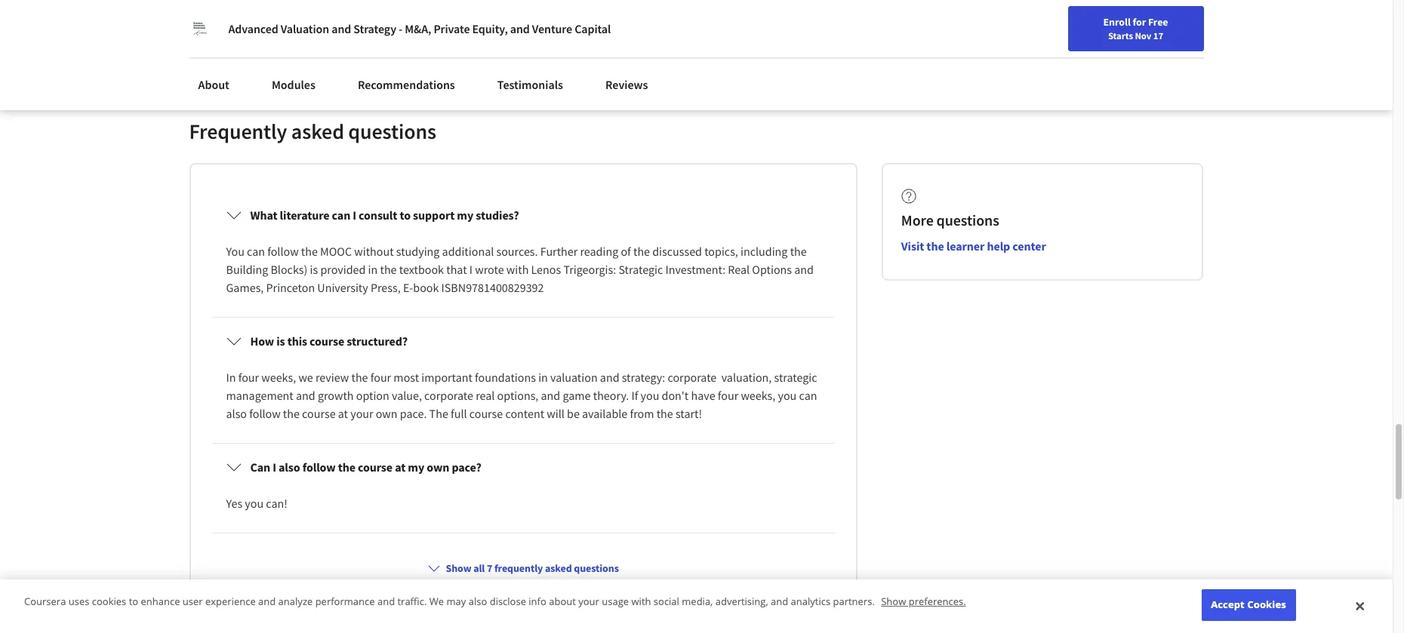 Task type: locate. For each thing, give the bounding box(es) containing it.
follow inside in four weeks, we review the four most important foundations in valuation and strategy: corporate  valuation, strategic management and growth option value, corporate real options, and game theory. if you don't have four weeks, you can also follow the course at your own pace. the full course content will be available from the start!
[[249, 407, 281, 422]]

and right options
[[795, 262, 814, 277]]

building
[[226, 262, 268, 277]]

valuation
[[551, 370, 598, 385]]

1 vertical spatial with
[[632, 595, 651, 609]]

yes
[[226, 496, 243, 512]]

your down option
[[351, 407, 374, 422]]

all
[[474, 562, 485, 576]]

four up option
[[371, 370, 391, 385]]

1 vertical spatial corporate
[[425, 388, 474, 404]]

provided
[[321, 262, 366, 277]]

enhance
[[141, 595, 180, 609]]

0 horizontal spatial to
[[129, 595, 138, 609]]

1 vertical spatial my
[[408, 460, 425, 475]]

2 vertical spatial follow
[[303, 460, 336, 475]]

show
[[446, 562, 472, 576], [882, 595, 907, 609]]

from
[[630, 407, 654, 422]]

starts
[[1109, 29, 1134, 42]]

your right about at the bottom of the page
[[579, 595, 600, 609]]

0 vertical spatial can
[[332, 208, 351, 223]]

this
[[287, 334, 307, 349]]

show preferences. link
[[882, 595, 967, 609]]

show right partners.
[[882, 595, 907, 609]]

you right yes
[[245, 496, 264, 512]]

0 horizontal spatial at
[[338, 407, 348, 422]]

about
[[549, 595, 576, 609]]

what literature can i consult to support my studies? button
[[214, 194, 833, 237]]

new
[[1221, 17, 1240, 31]]

0 horizontal spatial also
[[226, 407, 247, 422]]

also right may
[[469, 595, 487, 609]]

the up options
[[791, 244, 807, 259]]

my left pace?
[[408, 460, 425, 475]]

2 horizontal spatial also
[[469, 595, 487, 609]]

2 vertical spatial your
[[579, 595, 600, 609]]

0 horizontal spatial weeks,
[[262, 370, 296, 385]]

follow right 'can'
[[303, 460, 336, 475]]

1 horizontal spatial four
[[371, 370, 391, 385]]

1 horizontal spatial my
[[457, 208, 474, 223]]

1 horizontal spatial your
[[579, 595, 600, 609]]

four right in
[[238, 370, 259, 385]]

0 horizontal spatial show
[[446, 562, 472, 576]]

review
[[316, 370, 349, 385]]

1 horizontal spatial weeks,
[[741, 388, 776, 404]]

can i also follow the course at my own pace?
[[250, 460, 482, 475]]

1 horizontal spatial to
[[400, 208, 411, 223]]

at down growth at the left
[[338, 407, 348, 422]]

2 horizontal spatial questions
[[937, 211, 1000, 230]]

0 horizontal spatial own
[[376, 407, 398, 422]]

info
[[529, 595, 547, 609]]

corporate
[[668, 370, 717, 385], [425, 388, 474, 404]]

at inside dropdown button
[[395, 460, 406, 475]]

advanced
[[228, 21, 278, 36]]

0 horizontal spatial with
[[507, 262, 529, 277]]

my for studies?
[[457, 208, 474, 223]]

0 horizontal spatial four
[[238, 370, 259, 385]]

0 horizontal spatial your
[[351, 407, 374, 422]]

at inside in four weeks, we review the four most important foundations in valuation and strategy: corporate  valuation, strategic management and growth option value, corporate real options, and game theory. if you don't have four weeks, you can also follow the course at your own pace. the full course content will be available from the start!
[[338, 407, 348, 422]]

0 vertical spatial own
[[376, 407, 398, 422]]

m&a,
[[405, 21, 432, 36]]

2 horizontal spatial i
[[470, 262, 473, 277]]

game
[[563, 388, 591, 404]]

0 horizontal spatial corporate
[[425, 388, 474, 404]]

you down strategic at the bottom of the page
[[778, 388, 797, 404]]

full
[[451, 407, 467, 422]]

in left valuation
[[539, 370, 548, 385]]

1 horizontal spatial i
[[353, 208, 357, 223]]

asked up about at the bottom of the page
[[545, 562, 572, 576]]

1 vertical spatial show
[[882, 595, 907, 609]]

0 vertical spatial to
[[400, 208, 411, 223]]

is
[[310, 262, 318, 277], [277, 334, 285, 349]]

17
[[1154, 29, 1164, 42]]

own down option
[[376, 407, 398, 422]]

1 vertical spatial your
[[351, 407, 374, 422]]

lenos
[[531, 262, 561, 277]]

corporate up have
[[668, 370, 717, 385]]

questions inside show all 7 frequently asked questions dropdown button
[[574, 562, 619, 576]]

you
[[226, 244, 245, 259]]

0 horizontal spatial in
[[368, 262, 378, 277]]

0 vertical spatial i
[[353, 208, 357, 223]]

own left pace?
[[427, 460, 450, 475]]

valuation,
[[722, 370, 772, 385]]

asked down modules
[[291, 118, 344, 145]]

0 vertical spatial show
[[446, 562, 472, 576]]

questions up usage on the bottom of the page
[[574, 562, 619, 576]]

four
[[238, 370, 259, 385], [371, 370, 391, 385], [718, 388, 739, 404]]

may
[[447, 595, 466, 609]]

with left social
[[632, 595, 651, 609]]

experience
[[205, 595, 256, 609]]

also right 'can'
[[279, 460, 300, 475]]

course down option
[[358, 460, 393, 475]]

you right if on the left of the page
[[641, 388, 660, 404]]

0 horizontal spatial my
[[408, 460, 425, 475]]

free
[[1149, 15, 1169, 29]]

reviews link
[[597, 68, 657, 101]]

1 horizontal spatial can
[[332, 208, 351, 223]]

for
[[1133, 15, 1147, 29]]

2 horizontal spatial can
[[799, 388, 818, 404]]

options
[[753, 262, 792, 277]]

1 vertical spatial weeks,
[[741, 388, 776, 404]]

is left this
[[277, 334, 285, 349]]

0 vertical spatial my
[[457, 208, 474, 223]]

course inside how is this course structured? dropdown button
[[310, 334, 345, 349]]

your right find
[[1199, 17, 1219, 31]]

i right 'can'
[[273, 460, 276, 475]]

0 vertical spatial follow
[[268, 244, 299, 259]]

yes you can!
[[226, 496, 288, 512]]

2 vertical spatial questions
[[574, 562, 619, 576]]

the inside dropdown button
[[338, 460, 356, 475]]

find your new career
[[1177, 17, 1272, 31]]

weeks, down "valuation,"
[[741, 388, 776, 404]]

structured?
[[347, 334, 408, 349]]

the
[[927, 239, 945, 254], [301, 244, 318, 259], [634, 244, 650, 259], [791, 244, 807, 259], [380, 262, 397, 277], [352, 370, 368, 385], [283, 407, 300, 422], [657, 407, 674, 422], [338, 460, 356, 475]]

i right that
[[470, 262, 473, 277]]

center
[[1013, 239, 1047, 254]]

course right this
[[310, 334, 345, 349]]

1 vertical spatial i
[[470, 262, 473, 277]]

0 horizontal spatial questions
[[348, 118, 437, 145]]

1 vertical spatial to
[[129, 595, 138, 609]]

and left strategy
[[332, 21, 351, 36]]

follow up "blocks)"
[[268, 244, 299, 259]]

1 vertical spatial in
[[539, 370, 548, 385]]

with
[[507, 262, 529, 277], [632, 595, 651, 609]]

1 horizontal spatial is
[[310, 262, 318, 277]]

to right consult
[[400, 208, 411, 223]]

accept cookies
[[1212, 598, 1287, 612]]

help
[[987, 239, 1011, 254]]

7
[[487, 562, 493, 576]]

show inside dropdown button
[[446, 562, 472, 576]]

the down growth at the left
[[338, 460, 356, 475]]

can up building
[[247, 244, 265, 259]]

social
[[654, 595, 680, 609]]

is right "blocks)"
[[310, 262, 318, 277]]

the left 'mooc'
[[301, 244, 318, 259]]

weeks, up management at the left bottom
[[262, 370, 296, 385]]

is inside you can follow the mooc without studying additional sources. further reading of the discussed topics, including the building blocks) is provided in the textbook that i wrote with lenos trigeorgis: strategic investment: real options and games, princeton university press, e-book isbn9781400829392
[[310, 262, 318, 277]]

in
[[368, 262, 378, 277], [539, 370, 548, 385]]

is inside dropdown button
[[277, 334, 285, 349]]

0 horizontal spatial is
[[277, 334, 285, 349]]

own inside in four weeks, we review the four most important foundations in valuation and strategy: corporate  valuation, strategic management and growth option value, corporate real options, and game theory. if you don't have four weeks, you can also follow the course at your own pace. the full course content will be available from the start!
[[376, 407, 398, 422]]

1 horizontal spatial corporate
[[668, 370, 717, 385]]

1 vertical spatial asked
[[545, 562, 572, 576]]

more questions
[[902, 211, 1000, 230]]

recommendations link
[[349, 68, 464, 101]]

in down without
[[368, 262, 378, 277]]

and down we
[[296, 388, 315, 404]]

1 horizontal spatial at
[[395, 460, 406, 475]]

and up will
[[541, 388, 561, 404]]

and left analyze
[[258, 595, 276, 609]]

questions
[[348, 118, 437, 145], [937, 211, 1000, 230], [574, 562, 619, 576]]

1 horizontal spatial questions
[[574, 562, 619, 576]]

0 vertical spatial in
[[368, 262, 378, 277]]

course down real
[[470, 407, 503, 422]]

1 vertical spatial at
[[395, 460, 406, 475]]

wrote
[[475, 262, 504, 277]]

user
[[183, 595, 203, 609]]

0 vertical spatial asked
[[291, 118, 344, 145]]

and left 'traffic.'
[[378, 595, 395, 609]]

0 horizontal spatial i
[[273, 460, 276, 475]]

the
[[429, 407, 449, 422]]

0 vertical spatial corporate
[[668, 370, 717, 385]]

the down management at the left bottom
[[283, 407, 300, 422]]

1 horizontal spatial also
[[279, 460, 300, 475]]

cookies
[[1248, 598, 1287, 612]]

1 vertical spatial also
[[279, 460, 300, 475]]

course inside can i also follow the course at my own pace? dropdown button
[[358, 460, 393, 475]]

can down strategic at the bottom of the page
[[799, 388, 818, 404]]

1 horizontal spatial show
[[882, 595, 907, 609]]

0 vertical spatial your
[[1199, 17, 1219, 31]]

2 vertical spatial can
[[799, 388, 818, 404]]

start!
[[676, 407, 702, 422]]

equity,
[[472, 21, 508, 36]]

1 vertical spatial can
[[247, 244, 265, 259]]

1 horizontal spatial asked
[[545, 562, 572, 576]]

0 horizontal spatial asked
[[291, 118, 344, 145]]

four right have
[[718, 388, 739, 404]]

to right cookies
[[129, 595, 138, 609]]

1 vertical spatial is
[[277, 334, 285, 349]]

pace.
[[400, 407, 427, 422]]

also down management at the left bottom
[[226, 407, 247, 422]]

1 horizontal spatial own
[[427, 460, 450, 475]]

weeks,
[[262, 370, 296, 385], [741, 388, 776, 404]]

recommendations
[[358, 77, 455, 92]]

media,
[[682, 595, 713, 609]]

course
[[310, 334, 345, 349], [302, 407, 336, 422], [470, 407, 503, 422], [358, 460, 393, 475]]

1 vertical spatial follow
[[249, 407, 281, 422]]

your
[[1199, 17, 1219, 31], [351, 407, 374, 422], [579, 595, 600, 609]]

2 vertical spatial also
[[469, 595, 487, 609]]

management
[[226, 388, 294, 404]]

with down sources.
[[507, 262, 529, 277]]

1 horizontal spatial in
[[539, 370, 548, 385]]

frequently asked questions
[[189, 118, 437, 145]]

0 vertical spatial is
[[310, 262, 318, 277]]

1 vertical spatial own
[[427, 460, 450, 475]]

questions down recommendations
[[348, 118, 437, 145]]

0 horizontal spatial can
[[247, 244, 265, 259]]

course down growth at the left
[[302, 407, 336, 422]]

trigeorgis:
[[564, 262, 617, 277]]

2 vertical spatial i
[[273, 460, 276, 475]]

at
[[338, 407, 348, 422], [395, 460, 406, 475]]

1 vertical spatial questions
[[937, 211, 1000, 230]]

strategy:
[[622, 370, 666, 385]]

can right literature
[[332, 208, 351, 223]]

corporate down the important
[[425, 388, 474, 404]]

None search field
[[215, 9, 578, 40]]

how is this course structured? button
[[214, 321, 833, 363]]

follow inside you can follow the mooc without studying additional sources. further reading of the discussed topics, including the building blocks) is provided in the textbook that i wrote with lenos trigeorgis: strategic investment: real options and games, princeton university press, e-book isbn9781400829392
[[268, 244, 299, 259]]

my for own
[[408, 460, 425, 475]]

0 vertical spatial at
[[338, 407, 348, 422]]

in four weeks, we review the four most important foundations in valuation and strategy: corporate  valuation, strategic management and growth option value, corporate real options, and game theory. if you don't have four weeks, you can also follow the course at your own pace. the full course content will be available from the start!
[[226, 370, 820, 422]]

show left all
[[446, 562, 472, 576]]

at down pace.
[[395, 460, 406, 475]]

0 horizontal spatial you
[[245, 496, 264, 512]]

0 vertical spatial also
[[226, 407, 247, 422]]

follow down management at the left bottom
[[249, 407, 281, 422]]

games,
[[226, 280, 264, 296]]

i left consult
[[353, 208, 357, 223]]

theory.
[[593, 388, 629, 404]]

questions up learner
[[937, 211, 1000, 230]]

enroll
[[1104, 15, 1131, 29]]

my right the support
[[457, 208, 474, 223]]

0 vertical spatial with
[[507, 262, 529, 277]]

topics,
[[705, 244, 739, 259]]

in
[[226, 370, 236, 385]]

own inside dropdown button
[[427, 460, 450, 475]]

reading
[[580, 244, 619, 259]]

find your new career link
[[1169, 15, 1279, 34]]



Task type: describe. For each thing, give the bounding box(es) containing it.
also inside dropdown button
[[279, 460, 300, 475]]

option
[[356, 388, 390, 404]]

with inside you can follow the mooc without studying additional sources. further reading of the discussed topics, including the building blocks) is provided in the textbook that i wrote with lenos trigeorgis: strategic investment: real options and games, princeton university press, e-book isbn9781400829392
[[507, 262, 529, 277]]

show all 7 frequently asked questions
[[446, 562, 619, 576]]

without
[[354, 244, 394, 259]]

can inside you can follow the mooc without studying additional sources. further reading of the discussed topics, including the building blocks) is provided in the textbook that i wrote with lenos trigeorgis: strategic investment: real options and games, princeton university press, e-book isbn9781400829392
[[247, 244, 265, 259]]

coursera uses cookies to enhance user experience and analyze performance and traffic. we may also disclose info about your usage with social media, advertising, and analytics partners. show preferences.
[[24, 595, 967, 609]]

visit the learner help center
[[902, 239, 1047, 254]]

how is this course structured?
[[250, 334, 408, 349]]

find
[[1177, 17, 1196, 31]]

in inside in four weeks, we review the four most important foundations in valuation and strategy: corporate  valuation, strategic management and growth option value, corporate real options, and game theory. if you don't have four weeks, you can also follow the course at your own pace. the full course content will be available from the start!
[[539, 370, 548, 385]]

partners.
[[833, 595, 875, 609]]

about link
[[189, 68, 239, 101]]

2 horizontal spatial four
[[718, 388, 739, 404]]

press,
[[371, 280, 401, 296]]

e-
[[403, 280, 413, 296]]

private
[[434, 21, 470, 36]]

will
[[547, 407, 565, 422]]

2 horizontal spatial you
[[778, 388, 797, 404]]

performance
[[315, 595, 375, 609]]

and right the equity,
[[510, 21, 530, 36]]

have
[[691, 388, 716, 404]]

literature
[[280, 208, 330, 223]]

support
[[413, 208, 455, 223]]

strategic
[[775, 370, 818, 385]]

0 vertical spatial weeks,
[[262, 370, 296, 385]]

testimonials
[[498, 77, 563, 92]]

collapsed list
[[209, 189, 838, 634]]

including
[[741, 244, 788, 259]]

advanced valuation and strategy - m&a, private equity, and venture capital
[[228, 21, 611, 36]]

investment:
[[666, 262, 726, 277]]

discussed
[[653, 244, 702, 259]]

2 horizontal spatial your
[[1199, 17, 1219, 31]]

value,
[[392, 388, 422, 404]]

sources.
[[497, 244, 538, 259]]

if
[[632, 388, 639, 404]]

to inside what literature can i consult to support my studies? dropdown button
[[400, 208, 411, 223]]

options,
[[497, 388, 539, 404]]

erasmus university rotterdam image
[[189, 18, 210, 39]]

studies?
[[476, 208, 519, 223]]

also inside in four weeks, we review the four most important foundations in valuation and strategy: corporate  valuation, strategic management and growth option value, corporate real options, and game theory. if you don't have four weeks, you can also follow the course at your own pace. the full course content will be available from the start!
[[226, 407, 247, 422]]

available
[[582, 407, 628, 422]]

i inside you can follow the mooc without studying additional sources. further reading of the discussed topics, including the building blocks) is provided in the textbook that i wrote with lenos trigeorgis: strategic investment: real options and games, princeton university press, e-book isbn9781400829392
[[470, 262, 473, 277]]

visit
[[902, 239, 925, 254]]

enroll for free starts nov 17
[[1104, 15, 1169, 42]]

cookies
[[92, 595, 126, 609]]

reviews
[[606, 77, 648, 92]]

asked inside dropdown button
[[545, 562, 572, 576]]

real
[[476, 388, 495, 404]]

the right the of
[[634, 244, 650, 259]]

isbn9781400829392
[[442, 280, 544, 296]]

advertising,
[[716, 595, 769, 609]]

strategic
[[619, 262, 663, 277]]

capital
[[575, 21, 611, 36]]

important
[[422, 370, 473, 385]]

the up option
[[352, 370, 368, 385]]

studying
[[396, 244, 440, 259]]

most
[[394, 370, 419, 385]]

consult
[[359, 208, 398, 223]]

the right the visit
[[927, 239, 945, 254]]

we
[[299, 370, 313, 385]]

nov
[[1136, 29, 1152, 42]]

and inside you can follow the mooc without studying additional sources. further reading of the discussed topics, including the building blocks) is provided in the textbook that i wrote with lenos trigeorgis: strategic investment: real options and games, princeton university press, e-book isbn9781400829392
[[795, 262, 814, 277]]

traffic.
[[398, 595, 427, 609]]

blocks)
[[271, 262, 308, 277]]

be
[[567, 407, 580, 422]]

and up theory.
[[600, 370, 620, 385]]

career
[[1243, 17, 1272, 31]]

in inside you can follow the mooc without studying additional sources. further reading of the discussed topics, including the building blocks) is provided in the textbook that i wrote with lenos trigeorgis: strategic investment: real options and games, princeton university press, e-book isbn9781400829392
[[368, 262, 378, 277]]

coursera
[[24, 595, 66, 609]]

and left the analytics on the right bottom of the page
[[771, 595, 789, 609]]

can
[[250, 460, 270, 475]]

preferences.
[[909, 595, 967, 609]]

your inside in four weeks, we review the four most important foundations in valuation and strategy: corporate  valuation, strategic management and growth option value, corporate real options, and game theory. if you don't have four weeks, you can also follow the course at your own pace. the full course content will be available from the start!
[[351, 407, 374, 422]]

uses
[[69, 595, 89, 609]]

analytics
[[791, 595, 831, 609]]

venture
[[532, 21, 573, 36]]

that
[[447, 262, 467, 277]]

can i also follow the course at my own pace? button
[[214, 447, 833, 489]]

can inside in four weeks, we review the four most important foundations in valuation and strategy: corporate  valuation, strategic management and growth option value, corporate real options, and game theory. if you don't have four weeks, you can also follow the course at your own pace. the full course content will be available from the start!
[[799, 388, 818, 404]]

-
[[399, 21, 403, 36]]

can inside dropdown button
[[332, 208, 351, 223]]

can!
[[266, 496, 288, 512]]

1 horizontal spatial with
[[632, 595, 651, 609]]

of
[[621, 244, 631, 259]]

frequently
[[495, 562, 543, 576]]

0 vertical spatial questions
[[348, 118, 437, 145]]

show all 7 frequently asked questions button
[[422, 555, 625, 583]]

strategy
[[354, 21, 397, 36]]

learner
[[947, 239, 985, 254]]

the down don't
[[657, 407, 674, 422]]

you can follow the mooc without studying additional sources. further reading of the discussed topics, including the building blocks) is provided in the textbook that i wrote with lenos trigeorgis: strategic investment: real options and games, princeton university press, e-book isbn9781400829392
[[226, 244, 817, 296]]

1 horizontal spatial you
[[641, 388, 660, 404]]

princeton
[[266, 280, 315, 296]]

modules
[[272, 77, 316, 92]]

mooc
[[320, 244, 352, 259]]

follow inside can i also follow the course at my own pace? dropdown button
[[303, 460, 336, 475]]

further
[[541, 244, 578, 259]]

what literature can i consult to support my studies?
[[250, 208, 519, 223]]

analyze
[[278, 595, 313, 609]]

modules link
[[263, 68, 325, 101]]

additional
[[442, 244, 494, 259]]

the up press,
[[380, 262, 397, 277]]

accept
[[1212, 598, 1245, 612]]



Task type: vqa. For each thing, say whether or not it's contained in the screenshot.
process.
no



